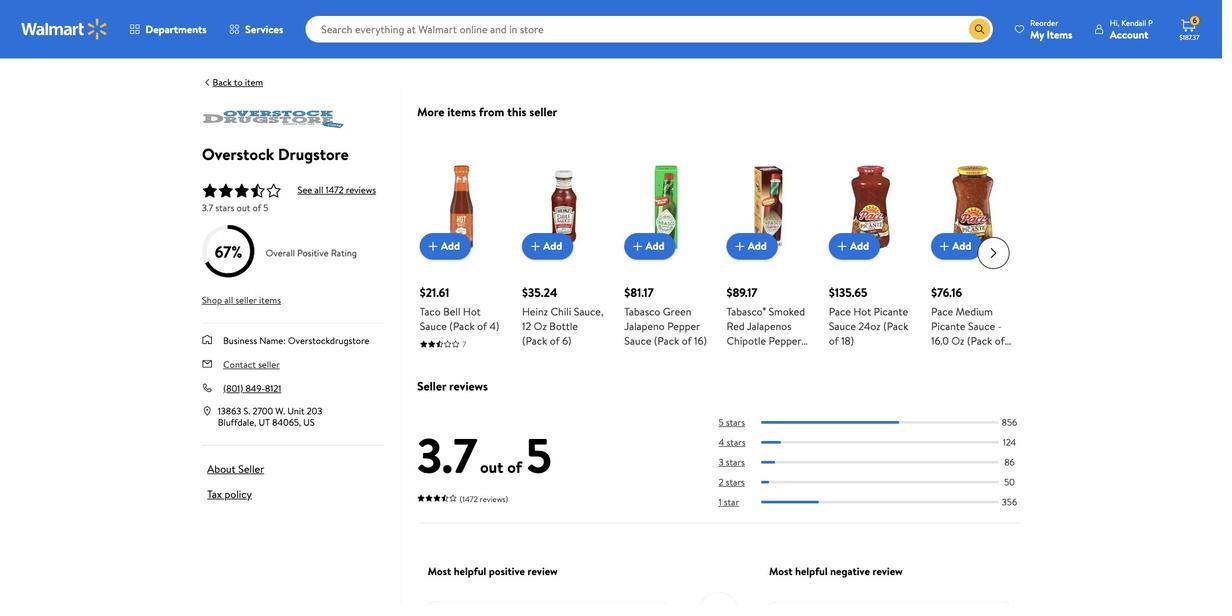 Task type: vqa. For each thing, say whether or not it's contained in the screenshot.


Task type: locate. For each thing, give the bounding box(es) containing it.
about
[[207, 461, 236, 476]]

(pack left -
[[967, 333, 993, 348]]

add to cart image up $21.61
[[425, 238, 441, 254]]

add to cart image
[[425, 238, 441, 254], [528, 238, 544, 254], [937, 238, 953, 254]]

contact seller button
[[223, 358, 280, 371]]

1 horizontal spatial add to cart image
[[732, 238, 748, 254]]

2 pace from the left
[[932, 304, 954, 319]]

green
[[663, 304, 692, 319]]

oz right the 16.0
[[952, 333, 965, 348]]

hot inside $21.61 taco bell hot sauce (pack of 4)
[[463, 304, 481, 319]]

pace
[[829, 304, 851, 319], [932, 304, 954, 319]]

18) inside $135.65 pace hot picante sauce 24oz (pack of 18)
[[842, 333, 855, 348]]

of down jalapenos
[[784, 348, 794, 362]]

pace inside $76.16 pace medium picante sauce - 16.0 oz (pack of 12)
[[932, 304, 954, 319]]

add up $35.24
[[544, 239, 563, 253]]

7
[[462, 339, 466, 350]]

pace for $76.16
[[932, 304, 954, 319]]

(801) 849-8121 link
[[223, 382, 281, 395]]

1 vertical spatial 3.7
[[417, 422, 478, 488]]

back
[[213, 76, 232, 89]]

0 horizontal spatial all
[[224, 293, 233, 307]]

6 product group from the left
[[932, 139, 1015, 364]]

all right shop
[[224, 293, 233, 307]]

out up reviews)
[[480, 456, 504, 478]]

next slide for sellerpage list image
[[978, 237, 1010, 269]]

5 progress bar from the top
[[761, 501, 999, 504]]

pace down $135.65 at the right of page
[[829, 304, 851, 319]]

of right the 16.0
[[995, 333, 1005, 348]]

2 add button from the left
[[522, 233, 573, 259]]

1 vertical spatial reviews
[[449, 378, 488, 395]]

1 vertical spatial all
[[224, 293, 233, 307]]

add to cart image up $76.16
[[937, 238, 953, 254]]

1 horizontal spatial hot
[[854, 304, 872, 319]]

seller down the name:
[[258, 358, 280, 371]]

1 horizontal spatial picante
[[932, 319, 966, 333]]

business name: overstockdrugstore
[[223, 334, 370, 347]]

reviews right 1472 in the top of the page
[[346, 183, 376, 197]]

add up $21.61
[[441, 239, 460, 253]]

86
[[1005, 456, 1015, 469]]

reviews down the "7"
[[449, 378, 488, 395]]

add button up $21.61
[[420, 233, 471, 259]]

18) down smoked
[[797, 348, 810, 362]]

sauce,
[[574, 304, 604, 319]]

all inside see all 1472 reviews 3.7 stars out of 5
[[315, 183, 323, 197]]

2 progress bar from the top
[[761, 441, 999, 444]]

0 horizontal spatial picante
[[874, 304, 908, 319]]

50
[[1005, 476, 1015, 489]]

1 review from the left
[[528, 564, 558, 579]]

name:
[[259, 334, 286, 347]]

1 horizontal spatial items
[[448, 104, 476, 120]]

84065
[[272, 416, 299, 429]]

add for $81.17
[[646, 239, 665, 253]]

2 horizontal spatial add to cart image
[[835, 238, 850, 254]]

sauce
[[420, 319, 447, 333], [829, 319, 856, 333], [968, 319, 996, 333], [625, 333, 652, 348], [727, 348, 754, 362]]

all for shop
[[224, 293, 233, 307]]

3.7 down overstock at top
[[202, 201, 213, 214]]

4 progress bar from the top
[[761, 481, 999, 484]]

3 progress bar from the top
[[761, 461, 999, 464]]

$76.16
[[932, 284, 963, 301]]

0 horizontal spatial out
[[237, 201, 250, 214]]

seller reviews
[[417, 378, 488, 395]]

$89.17 tabasco® smoked red jalapenos chipotle pepper sauce (pack of 18)
[[727, 284, 810, 362]]

of left 16)
[[682, 333, 692, 348]]

most for most helpful negative review
[[769, 564, 793, 579]]

pepper
[[668, 319, 700, 333], [769, 333, 802, 348]]

seller right this
[[530, 104, 558, 120]]

0 horizontal spatial helpful
[[454, 564, 486, 579]]

(801) 849-8121
[[223, 382, 281, 395]]

overstock
[[202, 143, 274, 165]]

$35.24
[[522, 284, 558, 301]]

3
[[719, 456, 724, 469]]

add to cart image for $76.16
[[937, 238, 953, 254]]

oz
[[534, 319, 547, 333], [952, 333, 965, 348]]

1 most from the left
[[428, 564, 451, 579]]

add
[[441, 239, 460, 253], [544, 239, 563, 253], [646, 239, 665, 253], [748, 239, 767, 253], [850, 239, 869, 253], [953, 239, 972, 253]]

1 vertical spatial out
[[480, 456, 504, 478]]

overall
[[266, 247, 295, 260]]

3 add button from the left
[[625, 233, 675, 259]]

review
[[528, 564, 558, 579], [873, 564, 903, 579]]

0 horizontal spatial most
[[428, 564, 451, 579]]

bell
[[443, 304, 461, 319]]

out inside see all 1472 reviews 3.7 stars out of 5
[[237, 201, 250, 214]]

0 horizontal spatial oz
[[534, 319, 547, 333]]

0 horizontal spatial 18)
[[797, 348, 810, 362]]

1 hot from the left
[[463, 304, 481, 319]]

5 add button from the left
[[829, 233, 880, 259]]

review right positive
[[528, 564, 558, 579]]

add button up $81.17
[[625, 233, 675, 259]]

hot
[[463, 304, 481, 319], [854, 304, 872, 319]]

hot down $135.65 at the right of page
[[854, 304, 872, 319]]

1 horizontal spatial pepper
[[769, 333, 802, 348]]

of left 24oz
[[829, 333, 839, 348]]

of down overstock drugstore at the left top of the page
[[253, 201, 261, 214]]

3 add to cart image from the left
[[835, 238, 850, 254]]

sauce down red
[[727, 348, 754, 362]]

0 horizontal spatial add to cart image
[[425, 238, 441, 254]]

4 add from the left
[[748, 239, 767, 253]]

5 product group from the left
[[829, 139, 913, 364]]

sauce inside $89.17 tabasco® smoked red jalapenos chipotle pepper sauce (pack of 18)
[[727, 348, 754, 362]]

2 review from the left
[[873, 564, 903, 579]]

bluffdale,
[[218, 416, 256, 429]]

add button up $89.17
[[727, 233, 778, 259]]

6)
[[562, 333, 572, 348]]

review for most helpful negative review
[[873, 564, 903, 579]]

add up $89.17
[[748, 239, 767, 253]]

(pack right 24oz
[[884, 319, 909, 333]]

add for $21.61
[[441, 239, 460, 253]]

oz inside $76.16 pace medium picante sauce - 16.0 oz (pack of 12)
[[952, 333, 965, 348]]

product group containing $89.17
[[727, 139, 811, 364]]

overall positive rating
[[266, 247, 357, 260]]

1 horizontal spatial out
[[480, 456, 504, 478]]

progress bar for 856
[[761, 422, 999, 424]]

(pack inside $21.61 taco bell hot sauce (pack of 4)
[[450, 319, 475, 333]]

product group
[[420, 139, 504, 364], [522, 139, 606, 364], [625, 139, 708, 364], [727, 139, 811, 364], [829, 139, 913, 364], [932, 139, 1015, 364]]

3 add from the left
[[646, 239, 665, 253]]

heinz chili sauce, 12 oz bottle (pack of 6) image
[[522, 165, 606, 249]]

1 horizontal spatial helpful
[[795, 564, 828, 579]]

3 add to cart image from the left
[[937, 238, 953, 254]]

stars right 4
[[727, 436, 746, 449]]

stars for 2 stars
[[726, 476, 745, 489]]

w.
[[275, 404, 285, 418]]

3 product group from the left
[[625, 139, 708, 364]]

$187.37
[[1180, 33, 1200, 42]]

1 horizontal spatial all
[[315, 183, 323, 197]]

0 horizontal spatial hot
[[463, 304, 481, 319]]

add to cart image up $81.17
[[630, 238, 646, 254]]

0 horizontal spatial reviews
[[346, 183, 376, 197]]

helpful left negative
[[795, 564, 828, 579]]

add to cart image for $81.17
[[630, 238, 646, 254]]

18)
[[842, 333, 855, 348], [797, 348, 810, 362]]

(pack down jalapenos
[[757, 348, 782, 362]]

seller
[[417, 378, 446, 395], [238, 461, 264, 476]]

overstock drugstore logo image
[[202, 110, 344, 128]]

1 horizontal spatial 18)
[[842, 333, 855, 348]]

67%
[[215, 240, 242, 263]]

1 add to cart image from the left
[[630, 238, 646, 254]]

1 horizontal spatial seller
[[258, 358, 280, 371]]

of inside $21.61 taco bell hot sauce (pack of 4)
[[477, 319, 487, 333]]

of inside $76.16 pace medium picante sauce - 16.0 oz (pack of 12)
[[995, 333, 1005, 348]]

1 horizontal spatial review
[[873, 564, 903, 579]]

sauce inside $135.65 pace hot picante sauce 24oz (pack of 18)
[[829, 319, 856, 333]]

pace inside $135.65 pace hot picante sauce 24oz (pack of 18)
[[829, 304, 851, 319]]

product group containing $135.65
[[829, 139, 913, 364]]

2 add to cart image from the left
[[732, 238, 748, 254]]

sauce inside $21.61 taco bell hot sauce (pack of 4)
[[420, 319, 447, 333]]

1 horizontal spatial reviews
[[449, 378, 488, 395]]

hot right bell
[[463, 304, 481, 319]]

out
[[237, 201, 250, 214], [480, 456, 504, 478]]

add for $89.17
[[748, 239, 767, 253]]

add to cart image up $89.17
[[732, 238, 748, 254]]

all for see
[[315, 183, 323, 197]]

most helpful negative review
[[769, 564, 903, 579]]

pace medium picante sauce - 16.0 oz (pack of 12) image
[[932, 165, 1015, 249]]

items up the name:
[[259, 293, 281, 307]]

2 horizontal spatial 5
[[719, 416, 724, 429]]

2 hot from the left
[[854, 304, 872, 319]]

4 add button from the left
[[727, 233, 778, 259]]

5 inside see all 1472 reviews 3.7 stars out of 5
[[263, 201, 269, 214]]

1 add from the left
[[441, 239, 460, 253]]

pepper inside $89.17 tabasco® smoked red jalapenos chipotle pepper sauce (pack of 18)
[[769, 333, 802, 348]]

5 add from the left
[[850, 239, 869, 253]]

0 horizontal spatial add to cart image
[[630, 238, 646, 254]]

0 vertical spatial 3.7
[[202, 201, 213, 214]]

1 horizontal spatial oz
[[952, 333, 965, 348]]

picante for $135.65
[[874, 304, 908, 319]]

18) inside $89.17 tabasco® smoked red jalapenos chipotle pepper sauce (pack of 18)
[[797, 348, 810, 362]]

picante inside $135.65 pace hot picante sauce 24oz (pack of 18)
[[874, 304, 908, 319]]

item
[[245, 76, 263, 89]]

pepper right jalapeno
[[668, 319, 700, 333]]

1 product group from the left
[[420, 139, 504, 364]]

(pack inside $135.65 pace hot picante sauce 24oz (pack of 18)
[[884, 319, 909, 333]]

3 stars
[[719, 456, 745, 469]]

out up 67%
[[237, 201, 250, 214]]

2 horizontal spatial seller
[[530, 104, 558, 120]]

pepper down smoked
[[769, 333, 802, 348]]

1 pace from the left
[[829, 304, 851, 319]]

stars for 5 stars
[[726, 416, 745, 429]]

taco bell hot sauce (pack of 4) image
[[420, 165, 504, 249]]

stars up 4 stars
[[726, 416, 745, 429]]

seller
[[530, 104, 558, 120], [235, 293, 257, 307], [258, 358, 280, 371]]

sauce down tabasco
[[625, 333, 652, 348]]

add button up $76.16
[[932, 233, 982, 259]]

1 progress bar from the top
[[761, 422, 999, 424]]

add to cart image up $135.65 at the right of page
[[835, 238, 850, 254]]

this
[[508, 104, 527, 120]]

of up reviews)
[[507, 456, 522, 478]]

0 horizontal spatial 5
[[263, 201, 269, 214]]

picante
[[874, 304, 908, 319], [932, 319, 966, 333]]

1 horizontal spatial add to cart image
[[528, 238, 544, 254]]

1 add button from the left
[[420, 233, 471, 259]]

stars
[[215, 201, 235, 214], [726, 416, 745, 429], [727, 436, 746, 449], [726, 456, 745, 469], [726, 476, 745, 489]]

items
[[448, 104, 476, 120], [259, 293, 281, 307]]

1
[[719, 496, 722, 509]]

chipotle
[[727, 333, 766, 348]]

of
[[253, 201, 261, 214], [477, 319, 487, 333], [550, 333, 560, 348], [682, 333, 692, 348], [829, 333, 839, 348], [995, 333, 1005, 348], [784, 348, 794, 362], [507, 456, 522, 478]]

$135.65
[[829, 284, 868, 301]]

0 horizontal spatial 3.7
[[202, 201, 213, 214]]

sauce left -
[[968, 319, 996, 333]]

positive
[[489, 564, 525, 579]]

shop all seller items
[[202, 293, 281, 307]]

add to cart image
[[630, 238, 646, 254], [732, 238, 748, 254], [835, 238, 850, 254]]

1 horizontal spatial pace
[[932, 304, 954, 319]]

(pack up the "7"
[[450, 319, 475, 333]]

4 product group from the left
[[727, 139, 811, 364]]

of left 4)
[[477, 319, 487, 333]]

sauce left 24oz
[[829, 319, 856, 333]]

review right negative
[[873, 564, 903, 579]]

(pack
[[450, 319, 475, 333], [884, 319, 909, 333], [522, 333, 548, 348], [654, 333, 679, 348], [967, 333, 993, 348], [757, 348, 782, 362]]

0 horizontal spatial items
[[259, 293, 281, 307]]

progress bar
[[761, 422, 999, 424], [761, 441, 999, 444], [761, 461, 999, 464], [761, 481, 999, 484], [761, 501, 999, 504]]

0 horizontal spatial seller
[[235, 293, 257, 307]]

18) left 24oz
[[842, 333, 855, 348]]

stars right 2
[[726, 476, 745, 489]]

(pack down heinz
[[522, 333, 548, 348]]

add to cart image up $35.24
[[528, 238, 544, 254]]

helpful left positive
[[454, 564, 486, 579]]

3.7 up (1472 reviews) link
[[417, 422, 478, 488]]

2 most from the left
[[769, 564, 793, 579]]

stars up 67%
[[215, 201, 235, 214]]

0 horizontal spatial pace
[[829, 304, 851, 319]]

0 vertical spatial out
[[237, 201, 250, 214]]

picante inside $76.16 pace medium picante sauce - 16.0 oz (pack of 12)
[[932, 319, 966, 333]]

0 horizontal spatial review
[[528, 564, 558, 579]]

sauce inside $76.16 pace medium picante sauce - 16.0 oz (pack of 12)
[[968, 319, 996, 333]]

add button up $35.24
[[522, 233, 573, 259]]

more
[[417, 104, 445, 120]]

2 helpful from the left
[[795, 564, 828, 579]]

2 horizontal spatial add to cart image
[[937, 238, 953, 254]]

stars right 3
[[726, 456, 745, 469]]

sauce down $21.61
[[420, 319, 447, 333]]

reviews
[[346, 183, 376, 197], [449, 378, 488, 395]]

pace down $76.16
[[932, 304, 954, 319]]

seller right shop
[[235, 293, 257, 307]]

reviews)
[[480, 494, 508, 505]]

1 helpful from the left
[[454, 564, 486, 579]]

1 add to cart image from the left
[[425, 238, 441, 254]]

items left from
[[448, 104, 476, 120]]

1 horizontal spatial most
[[769, 564, 793, 579]]

all right see at the left top
[[315, 183, 323, 197]]

add up $81.17
[[646, 239, 665, 253]]

add left next slide for sellerpage list icon
[[953, 239, 972, 253]]

0 vertical spatial reviews
[[346, 183, 376, 197]]

s.
[[244, 404, 250, 418]]

1 vertical spatial seller
[[238, 461, 264, 476]]

8121
[[265, 382, 281, 395]]

reorder my items
[[1031, 17, 1073, 42]]

0 vertical spatial all
[[315, 183, 323, 197]]

medium
[[956, 304, 993, 319]]

oz right 12
[[534, 319, 547, 333]]

progress bar for 124
[[761, 441, 999, 444]]

add up $135.65 at the right of page
[[850, 239, 869, 253]]

0 horizontal spatial pepper
[[668, 319, 700, 333]]

oz inside $35.24 heinz chili sauce, 12 oz bottle (pack of 6)
[[534, 319, 547, 333]]

kendall
[[1122, 17, 1147, 28]]

taco
[[420, 304, 441, 319]]

2 product group from the left
[[522, 139, 606, 364]]

pepper inside $81.17 tabasco green jalapeno pepper sauce (pack of 16)
[[668, 319, 700, 333]]

356
[[1002, 496, 1018, 509]]

1 horizontal spatial 3.7
[[417, 422, 478, 488]]

product group containing $76.16
[[932, 139, 1015, 364]]

of inside $81.17 tabasco green jalapeno pepper sauce (pack of 16)
[[682, 333, 692, 348]]

of left '6)'
[[550, 333, 560, 348]]

$76.16 pace medium picante sauce - 16.0 oz (pack of 12)
[[932, 284, 1005, 362]]

(pack down green
[[654, 333, 679, 348]]

add button up $135.65 at the right of page
[[829, 233, 880, 259]]

1 horizontal spatial seller
[[417, 378, 446, 395]]



Task type: describe. For each thing, give the bounding box(es) containing it.
6 add button from the left
[[932, 233, 982, 259]]

tax
[[207, 487, 222, 501]]

(801)
[[223, 382, 243, 395]]

account
[[1110, 27, 1149, 42]]

tabasco green jalapeno pepper sauce (pack of 16) image
[[625, 165, 708, 249]]

hi, kendall p account
[[1110, 17, 1153, 42]]

chili
[[551, 304, 571, 319]]

add to cart image for $89.17
[[732, 238, 748, 254]]

back to item link
[[202, 76, 263, 89]]

6 add from the left
[[953, 239, 972, 253]]

2 vertical spatial seller
[[258, 358, 280, 371]]

4)
[[490, 319, 500, 333]]

policy
[[225, 487, 252, 501]]

sauce for $135.65
[[829, 319, 856, 333]]

hi,
[[1110, 17, 1120, 28]]

jalapeno
[[625, 319, 665, 333]]

3.7 out of 5
[[417, 422, 552, 488]]

departments button
[[118, 13, 218, 45]]

(pack inside $35.24 heinz chili sauce, 12 oz bottle (pack of 6)
[[522, 333, 548, 348]]

pace hot picante sauce 24oz (pack of 18) image
[[829, 165, 913, 249]]

Search search field
[[305, 16, 993, 43]]

849-
[[246, 382, 265, 395]]

(pack inside $76.16 pace medium picante sauce - 16.0 oz (pack of 12)
[[967, 333, 993, 348]]

add button for $81.17
[[625, 233, 675, 259]]

sauce for $21.61
[[420, 319, 447, 333]]

heinz
[[522, 304, 548, 319]]

review for most helpful positive review
[[528, 564, 558, 579]]

add for $135.65
[[850, 239, 869, 253]]

5 stars
[[719, 416, 745, 429]]

856
[[1002, 416, 1018, 429]]

tabasco® smoked red jalapenos chipotle pepper sauce (pack of 18) image
[[727, 165, 811, 249]]

of inside $35.24 heinz chili sauce, 12 oz bottle (pack of 6)
[[550, 333, 560, 348]]

1472
[[326, 183, 344, 197]]

my
[[1031, 27, 1045, 42]]

hot inside $135.65 pace hot picante sauce 24oz (pack of 18)
[[854, 304, 872, 319]]

13863 s. 2700 w. unit 203 bluffdale, ut 84065 , us
[[218, 404, 322, 429]]

1 horizontal spatial 5
[[526, 422, 552, 488]]

,
[[299, 416, 301, 429]]

product group containing $81.17
[[625, 139, 708, 364]]

most for most helpful positive review
[[428, 564, 451, 579]]

contact seller
[[223, 358, 280, 371]]

2700
[[253, 404, 273, 418]]

add to cart image for $135.65
[[835, 238, 850, 254]]

overstock drugstore
[[202, 143, 349, 165]]

stars for 3 stars
[[726, 456, 745, 469]]

overstockdrugstore
[[288, 334, 370, 347]]

ut
[[259, 416, 270, 429]]

24oz
[[859, 319, 881, 333]]

departments
[[146, 22, 207, 37]]

smoked
[[769, 304, 805, 319]]

0 vertical spatial seller
[[530, 104, 558, 120]]

red
[[727, 319, 745, 333]]

pace for $135.65
[[829, 304, 851, 319]]

(pack inside $81.17 tabasco green jalapeno pepper sauce (pack of 16)
[[654, 333, 679, 348]]

0 horizontal spatial seller
[[238, 461, 264, 476]]

12)
[[932, 348, 944, 362]]

tabasco®
[[727, 304, 766, 319]]

us
[[303, 416, 315, 429]]

helpful for negative
[[795, 564, 828, 579]]

tax policy
[[207, 487, 252, 501]]

add button for $89.17
[[727, 233, 778, 259]]

6 $187.37
[[1180, 15, 1200, 42]]

about seller
[[207, 461, 264, 476]]

$81.17 tabasco green jalapeno pepper sauce (pack of 16)
[[625, 284, 707, 348]]

more items from this seller
[[417, 104, 558, 120]]

sauce for $76.16
[[968, 319, 996, 333]]

walmart image
[[21, 19, 108, 40]]

2 add from the left
[[544, 239, 563, 253]]

1 vertical spatial items
[[259, 293, 281, 307]]

4 stars
[[719, 436, 746, 449]]

helpful for positive
[[454, 564, 486, 579]]

12
[[522, 319, 531, 333]]

16)
[[694, 333, 707, 348]]

shop
[[202, 293, 222, 307]]

p
[[1149, 17, 1153, 28]]

$81.17
[[625, 284, 654, 301]]

unit
[[287, 404, 305, 418]]

stars inside see all 1472 reviews 3.7 stars out of 5
[[215, 201, 235, 214]]

(1472 reviews)
[[460, 494, 508, 505]]

progress bar for 50
[[761, 481, 999, 484]]

add to cart image for $21.61
[[425, 238, 441, 254]]

0 vertical spatial seller
[[417, 378, 446, 395]]

add button for $135.65
[[829, 233, 880, 259]]

1 vertical spatial seller
[[235, 293, 257, 307]]

most helpful positive review
[[428, 564, 558, 579]]

product group containing $35.24
[[522, 139, 606, 364]]

negative
[[831, 564, 870, 579]]

0 vertical spatial items
[[448, 104, 476, 120]]

(pack inside $89.17 tabasco® smoked red jalapenos chipotle pepper sauce (pack of 18)
[[757, 348, 782, 362]]

services button
[[218, 13, 295, 45]]

of inside $135.65 pace hot picante sauce 24oz (pack of 18)
[[829, 333, 839, 348]]

back to item
[[213, 76, 263, 89]]

1 star
[[719, 496, 739, 509]]

shop all seller items link
[[202, 293, 281, 307]]

13863
[[218, 404, 241, 418]]

sauce inside $81.17 tabasco green jalapeno pepper sauce (pack of 16)
[[625, 333, 652, 348]]

3.7 inside see all 1472 reviews 3.7 stars out of 5
[[202, 201, 213, 214]]

reorder
[[1031, 17, 1059, 28]]

stars for 4 stars
[[727, 436, 746, 449]]

contact
[[223, 358, 256, 371]]

4
[[719, 436, 725, 449]]

tabasco
[[625, 304, 661, 319]]

16.0
[[932, 333, 949, 348]]

picante for $76.16
[[932, 319, 966, 333]]

of inside see all 1472 reviews 3.7 stars out of 5
[[253, 201, 261, 214]]

add button for $21.61
[[420, 233, 471, 259]]

$21.61
[[420, 284, 450, 301]]

2 stars
[[719, 476, 745, 489]]

Walmart Site-Wide search field
[[305, 16, 993, 43]]

search icon image
[[975, 24, 985, 35]]

out inside the 3.7 out of 5
[[480, 456, 504, 478]]

of inside $89.17 tabasco® smoked red jalapenos chipotle pepper sauce (pack of 18)
[[784, 348, 794, 362]]

product group containing $21.61
[[420, 139, 504, 364]]

progress bar for 356
[[761, 501, 999, 504]]

tax policy button
[[202, 487, 257, 501]]

$135.65 pace hot picante sauce 24oz (pack of 18)
[[829, 284, 909, 348]]

star
[[724, 496, 739, 509]]

$89.17
[[727, 284, 758, 301]]

$21.61 taco bell hot sauce (pack of 4)
[[420, 284, 500, 333]]

2 add to cart image from the left
[[528, 238, 544, 254]]

6
[[1193, 15, 1197, 26]]

124
[[1003, 436, 1017, 449]]

-
[[998, 319, 1002, 333]]

of inside the 3.7 out of 5
[[507, 456, 522, 478]]

see
[[298, 183, 312, 197]]

rating
[[331, 247, 357, 260]]

reviews inside see all 1472 reviews 3.7 stars out of 5
[[346, 183, 376, 197]]

items
[[1047, 27, 1073, 42]]

to
[[234, 76, 243, 89]]

progress bar for 86
[[761, 461, 999, 464]]



